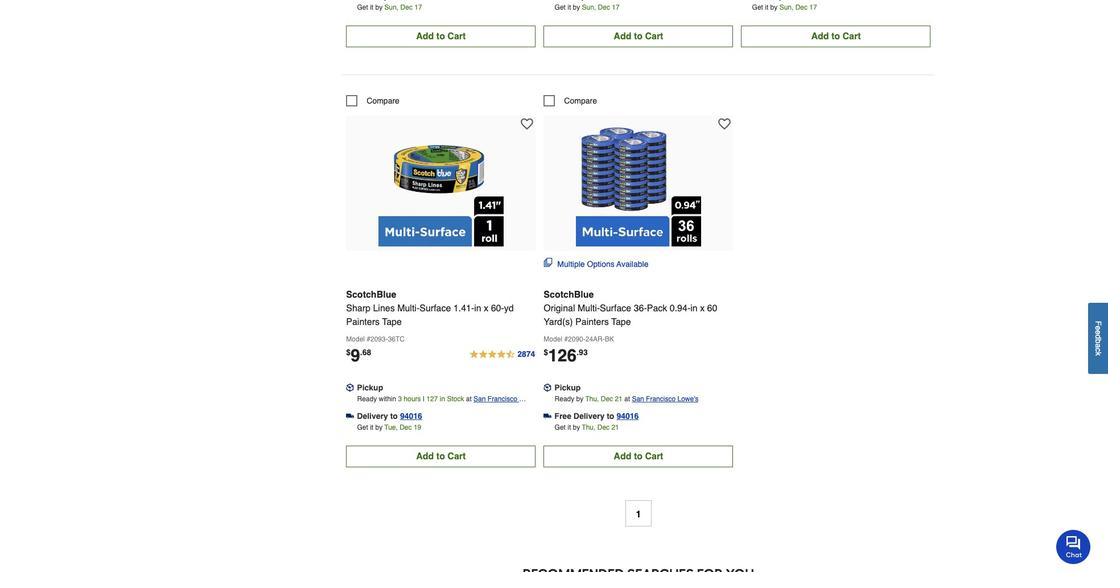 Task type: locate. For each thing, give the bounding box(es) containing it.
delivery up get it by thu, dec 21
[[574, 412, 605, 421]]

60
[[707, 303, 718, 314]]

94016
[[400, 412, 422, 421], [617, 412, 639, 421]]

0 horizontal spatial ready
[[357, 395, 377, 403]]

tape down "lines"
[[382, 317, 402, 327]]

94016 button for free delivery to 94016
[[617, 410, 639, 422]]

dec
[[401, 3, 413, 11], [598, 3, 610, 11], [796, 3, 808, 11], [601, 395, 613, 403], [400, 423, 412, 431], [598, 423, 610, 431]]

#
[[367, 335, 371, 343], [564, 335, 568, 343]]

painters
[[346, 317, 380, 327], [576, 317, 609, 327]]

0 horizontal spatial get it by sun, dec 17
[[357, 3, 422, 11]]

at inside ready within 3 hours | 127 in stock at san francisco lowe's
[[466, 395, 472, 403]]

1 horizontal spatial multi-
[[578, 303, 600, 314]]

0 horizontal spatial at
[[466, 395, 472, 403]]

x inside 'scotchblue original multi-surface 36-pack 0.94-in x 60 yard(s) painters tape'
[[700, 303, 705, 314]]

0 horizontal spatial painters
[[346, 317, 380, 327]]

san francisco lowe's button for delivery to 94016
[[474, 393, 536, 414]]

by
[[375, 3, 383, 11], [573, 3, 580, 11], [771, 3, 778, 11], [577, 395, 584, 403], [375, 423, 383, 431], [573, 423, 580, 431]]

2 ready from the left
[[555, 395, 575, 403]]

x
[[484, 303, 489, 314], [700, 303, 705, 314]]

1 horizontal spatial sun,
[[582, 3, 596, 11]]

x left 60
[[700, 303, 705, 314]]

0 horizontal spatial delivery
[[357, 412, 388, 421]]

1 x from the left
[[484, 303, 489, 314]]

tape inside 'scotchblue original multi-surface 36-pack 0.94-in x 60 yard(s) painters tape'
[[612, 317, 631, 327]]

model
[[346, 335, 365, 343], [544, 335, 563, 343]]

surface inside scotchblue sharp lines multi-surface 1.41-in x 60-yd painters tape
[[420, 303, 451, 314]]

1 17 from the left
[[415, 3, 422, 11]]

2 scotchblue from the left
[[544, 290, 594, 300]]

heart outline image
[[521, 118, 534, 130]]

in left 60
[[691, 303, 698, 314]]

e
[[1094, 326, 1103, 330], [1094, 330, 1103, 335]]

2 horizontal spatial get it by sun, dec 17
[[752, 3, 817, 11]]

e up b on the right
[[1094, 330, 1103, 335]]

21
[[615, 395, 623, 403], [612, 423, 619, 431]]

compare inside the 5014368005 element
[[564, 96, 597, 105]]

1 horizontal spatial get it by sun, dec 17
[[555, 3, 620, 11]]

in inside ready within 3 hours | 127 in stock at san francisco lowe's
[[440, 395, 445, 403]]

get it by sun, dec 17
[[357, 3, 422, 11], [555, 3, 620, 11], [752, 3, 817, 11]]

0 horizontal spatial compare
[[367, 96, 400, 105]]

2 horizontal spatial 17
[[810, 3, 817, 11]]

1 horizontal spatial delivery
[[574, 412, 605, 421]]

bk
[[605, 335, 614, 343]]

2 pickup image from the left
[[544, 384, 552, 392]]

in inside 'scotchblue original multi-surface 36-pack 0.94-in x 60 yard(s) painters tape'
[[691, 303, 698, 314]]

cart
[[448, 31, 466, 41], [645, 31, 664, 41], [843, 31, 861, 41], [448, 451, 466, 462], [645, 451, 664, 462]]

2 tape from the left
[[612, 317, 631, 327]]

compare inside 1002630730 element
[[367, 96, 400, 105]]

36-
[[634, 303, 647, 314]]

ready
[[357, 395, 377, 403], [555, 395, 575, 403]]

$ 9 .68
[[346, 345, 371, 365]]

scotchblue up "lines"
[[346, 290, 396, 300]]

pickup image up truck filled image
[[544, 384, 552, 392]]

add to cart
[[416, 31, 466, 41], [614, 31, 664, 41], [812, 31, 861, 41], [416, 451, 466, 462], [614, 451, 664, 462]]

thu, down free delivery to 94016
[[582, 423, 596, 431]]

ready up free
[[555, 395, 575, 403]]

1 compare from the left
[[367, 96, 400, 105]]

17
[[415, 3, 422, 11], [612, 3, 620, 11], [810, 3, 817, 11]]

36tc
[[388, 335, 405, 343]]

sun,
[[385, 3, 399, 11], [582, 3, 596, 11], [780, 3, 794, 11]]

$ right 2874
[[544, 348, 548, 357]]

add
[[416, 31, 434, 41], [614, 31, 632, 41], [812, 31, 829, 41], [416, 451, 434, 462], [614, 451, 632, 462]]

1 horizontal spatial painters
[[576, 317, 609, 327]]

5014368005 element
[[544, 95, 597, 106]]

x inside scotchblue sharp lines multi-surface 1.41-in x 60-yd painters tape
[[484, 303, 489, 314]]

0 horizontal spatial scotchblue
[[346, 290, 396, 300]]

0 horizontal spatial francisco
[[488, 395, 517, 403]]

94016 button down ready by thu, dec 21 at san francisco lowe's at right
[[617, 410, 639, 422]]

0 horizontal spatial sun,
[[385, 3, 399, 11]]

1 horizontal spatial francisco
[[646, 395, 676, 403]]

0 horizontal spatial san
[[474, 395, 486, 403]]

in left 60-
[[474, 303, 482, 314]]

to
[[437, 31, 445, 41], [634, 31, 643, 41], [832, 31, 840, 41], [390, 412, 398, 421], [607, 412, 615, 421], [437, 451, 445, 462], [634, 451, 643, 462]]

x left 60-
[[484, 303, 489, 314]]

pickup
[[357, 383, 383, 392], [555, 383, 581, 392]]

e up the d at the bottom of the page
[[1094, 326, 1103, 330]]

pickup up "within"
[[357, 383, 383, 392]]

add to cart button
[[346, 26, 536, 47], [544, 26, 734, 47], [742, 26, 931, 47], [346, 446, 536, 467], [544, 446, 734, 467]]

0 horizontal spatial lowe's
[[474, 406, 495, 414]]

delivery to 94016
[[357, 412, 422, 421]]

san francisco lowe's button for free delivery to 94016
[[632, 393, 699, 405]]

1 link
[[626, 500, 652, 527]]

at up free delivery to 94016
[[625, 395, 630, 403]]

1 model from the left
[[346, 335, 365, 343]]

0 horizontal spatial pickup
[[357, 383, 383, 392]]

# for yard(s)
[[564, 335, 568, 343]]

2 94016 from the left
[[617, 412, 639, 421]]

multiple options available link
[[544, 258, 649, 270]]

in right 127
[[440, 395, 445, 403]]

2 $ from the left
[[544, 348, 548, 357]]

2 get it by sun, dec 17 from the left
[[555, 3, 620, 11]]

94016 button up 19
[[400, 410, 422, 422]]

scotchblue inside 'scotchblue original multi-surface 36-pack 0.94-in x 60 yard(s) painters tape'
[[544, 290, 594, 300]]

1 ready from the left
[[357, 395, 377, 403]]

1 # from the left
[[367, 335, 371, 343]]

2 17 from the left
[[612, 3, 620, 11]]

painters inside scotchblue sharp lines multi-surface 1.41-in x 60-yd painters tape
[[346, 317, 380, 327]]

1 horizontal spatial ready
[[555, 395, 575, 403]]

94016 down ready by thu, dec 21 at san francisco lowe's at right
[[617, 412, 639, 421]]

scotchblue inside scotchblue sharp lines multi-surface 1.41-in x 60-yd painters tape
[[346, 290, 396, 300]]

scotchblue up original
[[544, 290, 594, 300]]

0 horizontal spatial san francisco lowe's button
[[474, 393, 536, 414]]

1 horizontal spatial $
[[544, 348, 548, 357]]

1 horizontal spatial lowe's
[[678, 395, 699, 403]]

ready within 3 hours | 127 in stock at san francisco lowe's
[[357, 395, 519, 414]]

model down 'yard(s)'
[[544, 335, 563, 343]]

delivery up get it by tue, dec 19
[[357, 412, 388, 421]]

21 up free delivery to 94016
[[615, 395, 623, 403]]

2874
[[518, 349, 535, 359]]

1
[[636, 509, 641, 520]]

1 horizontal spatial in
[[474, 303, 482, 314]]

0 horizontal spatial multi-
[[397, 303, 420, 314]]

1 94016 button from the left
[[400, 410, 422, 422]]

surface inside 'scotchblue original multi-surface 36-pack 0.94-in x 60 yard(s) painters tape'
[[600, 303, 632, 314]]

1 pickup image from the left
[[346, 384, 354, 392]]

0 horizontal spatial #
[[367, 335, 371, 343]]

pickup image
[[346, 384, 354, 392], [544, 384, 552, 392]]

1 vertical spatial lowe's
[[474, 406, 495, 414]]

heart outline image
[[719, 118, 731, 130]]

2 san francisco lowe's button from the left
[[632, 393, 699, 405]]

2 francisco from the left
[[646, 395, 676, 403]]

2 surface from the left
[[600, 303, 632, 314]]

$
[[346, 348, 351, 357], [544, 348, 548, 357]]

at right stock
[[466, 395, 472, 403]]

2 compare from the left
[[564, 96, 597, 105]]

multiple options available
[[558, 260, 649, 269]]

thu,
[[586, 395, 599, 403], [582, 423, 596, 431]]

multi- right "lines"
[[397, 303, 420, 314]]

surface left 36-
[[600, 303, 632, 314]]

tape
[[382, 317, 402, 327], [612, 317, 631, 327]]

1 horizontal spatial x
[[700, 303, 705, 314]]

2 horizontal spatial in
[[691, 303, 698, 314]]

$ inside $ 9 .68
[[346, 348, 351, 357]]

0 horizontal spatial surface
[[420, 303, 451, 314]]

ready for delivery
[[357, 395, 377, 403]]

scotchblue original multi-surface 36-pack 0.94-in x 60 yard(s) painters tape
[[544, 290, 718, 327]]

2 horizontal spatial sun,
[[780, 3, 794, 11]]

94016 up 19
[[400, 412, 422, 421]]

1 $ from the left
[[346, 348, 351, 357]]

truck filled image
[[544, 412, 552, 420]]

1 san francisco lowe's button from the left
[[474, 393, 536, 414]]

1 at from the left
[[466, 395, 472, 403]]

1 horizontal spatial tape
[[612, 317, 631, 327]]

1 horizontal spatial san
[[632, 395, 644, 403]]

in for scotchblue sharp lines multi-surface 1.41-in x 60-yd painters tape
[[474, 303, 482, 314]]

0 horizontal spatial pickup image
[[346, 384, 354, 392]]

options
[[587, 260, 615, 269]]

1 multi- from the left
[[397, 303, 420, 314]]

2 e from the top
[[1094, 330, 1103, 335]]

at
[[466, 395, 472, 403], [625, 395, 630, 403]]

1 horizontal spatial at
[[625, 395, 630, 403]]

painters inside 'scotchblue original multi-surface 36-pack 0.94-in x 60 yard(s) painters tape'
[[576, 317, 609, 327]]

2090-
[[568, 335, 586, 343]]

san francisco lowe's button
[[474, 393, 536, 414], [632, 393, 699, 405]]

truck filled image
[[346, 412, 354, 420]]

multi-
[[397, 303, 420, 314], [578, 303, 600, 314]]

2 painters from the left
[[576, 317, 609, 327]]

4.5 stars image
[[469, 348, 536, 361]]

get
[[357, 3, 368, 11], [555, 3, 566, 11], [752, 3, 763, 11], [357, 423, 368, 431], [555, 423, 566, 431]]

surface
[[420, 303, 451, 314], [600, 303, 632, 314]]

1 horizontal spatial pickup image
[[544, 384, 552, 392]]

francisco
[[488, 395, 517, 403], [646, 395, 676, 403]]

in
[[474, 303, 482, 314], [691, 303, 698, 314], [440, 395, 445, 403]]

$ inside $ 126 .93
[[544, 348, 548, 357]]

1 horizontal spatial 94016
[[617, 412, 639, 421]]

1 pickup from the left
[[357, 383, 383, 392]]

1 horizontal spatial san francisco lowe's button
[[632, 393, 699, 405]]

pack
[[647, 303, 667, 314]]

1 horizontal spatial compare
[[564, 96, 597, 105]]

.93
[[577, 348, 588, 357]]

available
[[617, 260, 649, 269]]

2 model from the left
[[544, 335, 563, 343]]

1 francisco from the left
[[488, 395, 517, 403]]

ready left "within"
[[357, 395, 377, 403]]

it
[[370, 3, 374, 11], [568, 3, 571, 11], [765, 3, 769, 11], [370, 423, 374, 431], [568, 423, 571, 431]]

0 horizontal spatial 94016 button
[[400, 410, 422, 422]]

1 surface from the left
[[420, 303, 451, 314]]

2 pickup from the left
[[555, 383, 581, 392]]

1 horizontal spatial scotchblue
[[544, 290, 594, 300]]

1 horizontal spatial surface
[[600, 303, 632, 314]]

in for ready within 3 hours | 127 in stock at san francisco lowe's
[[440, 395, 445, 403]]

tape up bk at the bottom of the page
[[612, 317, 631, 327]]

1 horizontal spatial pickup
[[555, 383, 581, 392]]

0 horizontal spatial in
[[440, 395, 445, 403]]

lowe's
[[678, 395, 699, 403], [474, 406, 495, 414]]

scotchblue
[[346, 290, 396, 300], [544, 290, 594, 300]]

2 sun, from the left
[[582, 3, 596, 11]]

127
[[427, 395, 438, 403]]

surface left 1.41-
[[420, 303, 451, 314]]

san up free delivery to 94016
[[632, 395, 644, 403]]

delivery
[[357, 412, 388, 421], [574, 412, 605, 421]]

21 down free delivery to 94016
[[612, 423, 619, 431]]

pickup up free
[[555, 383, 581, 392]]

san
[[474, 395, 486, 403], [632, 395, 644, 403]]

francisco inside ready within 3 hours | 127 in stock at san francisco lowe's
[[488, 395, 517, 403]]

0 horizontal spatial x
[[484, 303, 489, 314]]

0 horizontal spatial $
[[346, 348, 351, 357]]

2 # from the left
[[564, 335, 568, 343]]

1 horizontal spatial #
[[564, 335, 568, 343]]

model up 9
[[346, 335, 365, 343]]

1 horizontal spatial model
[[544, 335, 563, 343]]

1 tape from the left
[[382, 317, 402, 327]]

0 horizontal spatial 17
[[415, 3, 422, 11]]

ready inside ready within 3 hours | 127 in stock at san francisco lowe's
[[357, 395, 377, 403]]

1 sun, from the left
[[385, 3, 399, 11]]

1 scotchblue from the left
[[346, 290, 396, 300]]

0 horizontal spatial model
[[346, 335, 365, 343]]

0.94-
[[670, 303, 691, 314]]

model for sharp lines multi-surface 1.41-in x 60-yd painters tape
[[346, 335, 365, 343]]

# up .68
[[367, 335, 371, 343]]

0 horizontal spatial 94016
[[400, 412, 422, 421]]

san right stock
[[474, 395, 486, 403]]

compare
[[367, 96, 400, 105], [564, 96, 597, 105]]

3
[[398, 395, 402, 403]]

multiple
[[558, 260, 585, 269]]

1002630730 element
[[346, 95, 400, 106]]

pickup image up truck filled icon
[[346, 384, 354, 392]]

94016 button for delivery to 94016
[[400, 410, 422, 422]]

1 san from the left
[[474, 395, 486, 403]]

1 horizontal spatial 17
[[612, 3, 620, 11]]

3 get it by sun, dec 17 from the left
[[752, 3, 817, 11]]

painters up 24ar- at the right bottom
[[576, 317, 609, 327]]

multi- right original
[[578, 303, 600, 314]]

# up $ 126 .93
[[564, 335, 568, 343]]

1 horizontal spatial 94016 button
[[617, 410, 639, 422]]

in inside scotchblue sharp lines multi-surface 1.41-in x 60-yd painters tape
[[474, 303, 482, 314]]

$ left .68
[[346, 348, 351, 357]]

d
[[1094, 335, 1103, 339]]

thu, up free delivery to 94016
[[586, 395, 599, 403]]

2 94016 button from the left
[[617, 410, 639, 422]]

1 painters from the left
[[346, 317, 380, 327]]

2 multi- from the left
[[578, 303, 600, 314]]

2 x from the left
[[700, 303, 705, 314]]

painters down sharp
[[346, 317, 380, 327]]

94016 button
[[400, 410, 422, 422], [617, 410, 639, 422]]

0 horizontal spatial tape
[[382, 317, 402, 327]]



Task type: describe. For each thing, give the bounding box(es) containing it.
recommended searches for you heading
[[346, 563, 931, 572]]

free delivery to 94016
[[555, 412, 639, 421]]

scotchblue original multi-surface 36-pack 0.94-in x 60 yard(s) painters tape image
[[576, 121, 701, 246]]

a
[[1094, 344, 1103, 348]]

within
[[379, 395, 396, 403]]

1 get it by sun, dec 17 from the left
[[357, 3, 422, 11]]

9
[[351, 345, 360, 365]]

scotchblue for original
[[544, 290, 594, 300]]

1 delivery from the left
[[357, 412, 388, 421]]

compare for 1002630730 element
[[367, 96, 400, 105]]

san inside ready within 3 hours | 127 in stock at san francisco lowe's
[[474, 395, 486, 403]]

0 vertical spatial lowe's
[[678, 395, 699, 403]]

$ 126 .93
[[544, 345, 588, 365]]

ready by thu, dec 21 at san francisco lowe's
[[555, 395, 699, 403]]

tue,
[[385, 423, 398, 431]]

pickup for free
[[555, 383, 581, 392]]

$ for 126
[[544, 348, 548, 357]]

lines
[[373, 303, 395, 314]]

126
[[548, 345, 577, 365]]

pickup for delivery
[[357, 383, 383, 392]]

2874 button
[[469, 348, 536, 361]]

model for original multi-surface 36-pack 0.94-in x 60 yard(s) painters tape
[[544, 335, 563, 343]]

1 vertical spatial thu,
[[582, 423, 596, 431]]

0 vertical spatial thu,
[[586, 395, 599, 403]]

f e e d b a c k button
[[1089, 303, 1109, 374]]

sharp
[[346, 303, 371, 314]]

chat invite button image
[[1057, 530, 1091, 564]]

1.41-
[[454, 303, 474, 314]]

hours
[[404, 395, 421, 403]]

scotchblue sharp lines multi-surface 1.41-in x 60-yd painters tape image
[[379, 121, 504, 246]]

# for painters
[[367, 335, 371, 343]]

$ for 9
[[346, 348, 351, 357]]

1 94016 from the left
[[400, 412, 422, 421]]

2093-
[[371, 335, 388, 343]]

lowe's inside ready within 3 hours | 127 in stock at san francisco lowe's
[[474, 406, 495, 414]]

tape inside scotchblue sharp lines multi-surface 1.41-in x 60-yd painters tape
[[382, 317, 402, 327]]

c
[[1094, 348, 1103, 352]]

actual price $9.68 element
[[346, 345, 371, 365]]

scotchblue sharp lines multi-surface 1.41-in x 60-yd painters tape
[[346, 290, 514, 327]]

3 17 from the left
[[810, 3, 817, 11]]

compare for the 5014368005 element
[[564, 96, 597, 105]]

1 vertical spatial 21
[[612, 423, 619, 431]]

get it by thu, dec 21
[[555, 423, 619, 431]]

model # 2090-24ar-bk
[[544, 335, 614, 343]]

2 delivery from the left
[[574, 412, 605, 421]]

yd
[[504, 303, 514, 314]]

pickup image for delivery to
[[346, 384, 354, 392]]

yard(s)
[[544, 317, 573, 327]]

f e e d b a c k
[[1094, 321, 1103, 356]]

free
[[555, 412, 572, 421]]

get it by tue, dec 19
[[357, 423, 421, 431]]

model # 2093-36tc
[[346, 335, 405, 343]]

scotchblue for sharp
[[346, 290, 396, 300]]

.68
[[360, 348, 371, 357]]

multi- inside 'scotchblue original multi-surface 36-pack 0.94-in x 60 yard(s) painters tape'
[[578, 303, 600, 314]]

original
[[544, 303, 575, 314]]

pickup image for free delivery to
[[544, 384, 552, 392]]

actual price $126.93 element
[[544, 345, 588, 365]]

1 e from the top
[[1094, 326, 1103, 330]]

ready for free
[[555, 395, 575, 403]]

0 vertical spatial 21
[[615, 395, 623, 403]]

24ar-
[[586, 335, 605, 343]]

multi- inside scotchblue sharp lines multi-surface 1.41-in x 60-yd painters tape
[[397, 303, 420, 314]]

f
[[1094, 321, 1103, 326]]

stock
[[447, 395, 464, 403]]

k
[[1094, 352, 1103, 356]]

19
[[414, 423, 421, 431]]

b
[[1094, 339, 1103, 344]]

|
[[423, 395, 425, 403]]

3 sun, from the left
[[780, 3, 794, 11]]

2 at from the left
[[625, 395, 630, 403]]

2 san from the left
[[632, 395, 644, 403]]

60-
[[491, 303, 504, 314]]



Task type: vqa. For each thing, say whether or not it's contained in the screenshot.
60
yes



